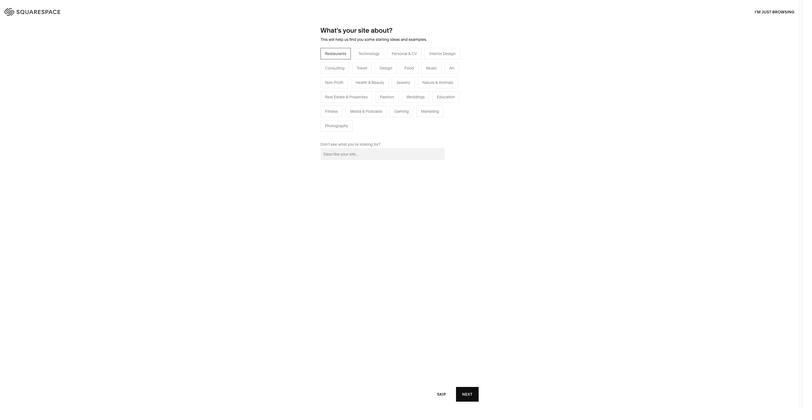 Task type: vqa. For each thing, say whether or not it's contained in the screenshot.
Personal
yes



Task type: locate. For each thing, give the bounding box(es) containing it.
will
[[329, 37, 335, 42]]

media
[[346, 92, 358, 97], [350, 109, 361, 114]]

restaurants
[[325, 51, 346, 56], [346, 84, 368, 89]]

1 vertical spatial media & podcasts
[[350, 109, 382, 114]]

0 horizontal spatial properties
[[349, 95, 368, 99]]

log             in link
[[778, 8, 792, 13]]

1 horizontal spatial animals
[[439, 80, 453, 85]]

1 vertical spatial real estate & properties
[[346, 117, 389, 122]]

Nature & Animals radio
[[418, 77, 458, 88]]

restaurants up consulting radio
[[325, 51, 346, 56]]

0 horizontal spatial weddings
[[346, 108, 365, 113]]

you're
[[348, 142, 359, 147]]

0 horizontal spatial estate
[[334, 95, 345, 99]]

Don't see what you're looking for? field
[[321, 148, 445, 160]]

real up profits
[[325, 95, 333, 99]]

real estate & properties inside option
[[325, 95, 368, 99]]

Photography radio
[[321, 120, 353, 132]]

Education radio
[[432, 91, 460, 103]]

1 vertical spatial properties
[[371, 117, 389, 122]]

0 vertical spatial estate
[[334, 95, 345, 99]]

fitness inside radio
[[325, 109, 338, 114]]

& inside nature & animals option
[[436, 80, 438, 85]]

1 vertical spatial podcasts
[[366, 109, 382, 114]]

design right interior
[[443, 51, 456, 56]]

real estate & properties down weddings link
[[346, 117, 389, 122]]

find
[[349, 37, 356, 42]]

0 vertical spatial travel
[[357, 66, 367, 71]]

& up real estate & properties "link" on the top of the page
[[362, 109, 365, 114]]

& left the 'cv'
[[408, 51, 411, 56]]

weddings down nature & animals link
[[406, 95, 425, 99]]

0 horizontal spatial real
[[325, 95, 333, 99]]

weddings inside radio
[[406, 95, 425, 99]]

properties up events link
[[349, 95, 368, 99]]

real estate & properties up events
[[325, 95, 368, 99]]

food
[[405, 66, 414, 71]]

nature & animals
[[423, 80, 453, 85], [404, 84, 435, 89]]

0 vertical spatial media & podcasts
[[346, 92, 378, 97]]

1 vertical spatial estate
[[355, 117, 366, 122]]

nature
[[423, 80, 435, 85], [404, 84, 416, 89]]

0 horizontal spatial fitness
[[325, 109, 338, 114]]

see
[[331, 142, 337, 147]]

media & podcasts down restaurants link
[[346, 92, 378, 97]]

Health & Beauty radio
[[351, 77, 389, 88]]

estate inside real estate & properties option
[[334, 95, 345, 99]]

this
[[321, 37, 328, 42]]

media & podcasts up real estate & properties "link" on the top of the page
[[350, 109, 382, 114]]

media down events link
[[350, 109, 361, 114]]

1 horizontal spatial nature
[[423, 80, 435, 85]]

travel
[[357, 66, 367, 71], [346, 76, 357, 81]]

podcasts up real estate & properties "link" on the top of the page
[[366, 109, 382, 114]]

interior
[[429, 51, 442, 56]]

0 vertical spatial restaurants
[[325, 51, 346, 56]]

nature & animals down the music option
[[423, 80, 453, 85]]

properties inside option
[[349, 95, 368, 99]]

estate up profits
[[334, 95, 345, 99]]

0 horizontal spatial non-
[[314, 100, 323, 105]]

properties left gaming option
[[371, 117, 389, 122]]

real estate & properties
[[325, 95, 368, 99], [346, 117, 389, 122]]

0 vertical spatial properties
[[349, 95, 368, 99]]

0 vertical spatial real
[[325, 95, 333, 99]]

& up events
[[346, 95, 348, 99]]

non- up fitness radio on the top
[[314, 100, 323, 105]]

0 vertical spatial non-
[[325, 80, 334, 85]]

real
[[325, 95, 333, 99], [346, 117, 354, 122]]

weddings
[[406, 95, 425, 99], [346, 108, 365, 113]]

technology
[[359, 51, 380, 56]]

1 vertical spatial real
[[346, 117, 354, 122]]

non-
[[325, 80, 334, 85], [314, 100, 323, 105]]

gaming
[[395, 109, 409, 114]]

animals inside option
[[439, 80, 453, 85]]

Consulting radio
[[321, 62, 349, 74]]

&
[[408, 51, 411, 56], [416, 76, 418, 81], [368, 80, 371, 85], [436, 80, 438, 85], [417, 84, 419, 89], [359, 92, 361, 97], [346, 95, 348, 99], [311, 100, 313, 105], [362, 109, 365, 114], [367, 117, 370, 122]]

interior design
[[429, 51, 456, 56]]

1 horizontal spatial design
[[443, 51, 456, 56]]

0 vertical spatial fitness
[[404, 92, 417, 97]]

restaurants down travel link
[[346, 84, 368, 89]]

& right the health
[[368, 80, 371, 85]]

animals
[[439, 80, 453, 85], [420, 84, 435, 89]]

travel up travel link
[[357, 66, 367, 71]]

0 horizontal spatial animals
[[420, 84, 435, 89]]

& inside real estate & properties option
[[346, 95, 348, 99]]

cv
[[412, 51, 417, 56]]

site
[[358, 26, 369, 34]]

podcasts down health & beauty
[[362, 92, 378, 97]]

nature inside nature & animals option
[[423, 80, 435, 85]]

media & podcasts
[[346, 92, 378, 97], [350, 109, 382, 114]]

ideas
[[390, 37, 400, 42]]

1 horizontal spatial non-
[[325, 80, 334, 85]]

1 vertical spatial design
[[380, 66, 392, 71]]

real down weddings link
[[346, 117, 354, 122]]

for?
[[374, 142, 381, 147]]

design up beauty
[[380, 66, 392, 71]]

Interior Design radio
[[425, 48, 460, 59]]

media up events
[[346, 92, 358, 97]]

properties
[[349, 95, 368, 99], [371, 117, 389, 122]]

0 vertical spatial design
[[443, 51, 456, 56]]

estate down weddings link
[[355, 117, 366, 122]]

animals up education radio
[[439, 80, 453, 85]]

media inside option
[[350, 109, 361, 114]]

Music radio
[[422, 62, 442, 74]]

community & non-profits
[[289, 100, 334, 105]]

0 horizontal spatial design
[[380, 66, 392, 71]]

1 horizontal spatial weddings
[[406, 95, 425, 99]]

log
[[778, 8, 787, 13]]

don't
[[321, 142, 330, 147]]

Media & Podcasts radio
[[346, 106, 387, 117]]

Marketing radio
[[417, 106, 444, 117]]

nature & animals inside option
[[423, 80, 453, 85]]

beauty
[[372, 80, 384, 85]]

estate
[[334, 95, 345, 99], [355, 117, 366, 122]]

& right community
[[311, 100, 313, 105]]

skip
[[437, 392, 446, 397]]

weddings link
[[346, 108, 370, 113]]

Personal & CV radio
[[387, 48, 422, 59]]

your
[[343, 26, 357, 34]]

1 vertical spatial weddings
[[346, 108, 365, 113]]

1 vertical spatial media
[[350, 109, 361, 114]]

media & podcasts inside option
[[350, 109, 382, 114]]

1 horizontal spatial fitness
[[404, 92, 417, 97]]

fitness
[[404, 92, 417, 97], [325, 109, 338, 114]]

fitness down jewelry option
[[404, 92, 417, 97]]

Design radio
[[375, 62, 397, 74]]

in
[[788, 8, 792, 13]]

Travel radio
[[352, 62, 372, 74]]

professional services link
[[289, 84, 332, 89]]

travel up restaurants link
[[346, 76, 357, 81]]

design
[[443, 51, 456, 56], [380, 66, 392, 71]]

professional services
[[289, 84, 327, 89]]

non- down consulting radio
[[325, 80, 334, 85]]

marketing
[[421, 109, 439, 114]]

0 vertical spatial weddings
[[406, 95, 425, 99]]

1 vertical spatial restaurants
[[346, 84, 368, 89]]

fashion
[[380, 95, 394, 99]]

fitness down profits
[[325, 109, 338, 114]]

podcasts
[[362, 92, 378, 97], [366, 109, 382, 114]]

animals down decor
[[420, 84, 435, 89]]

1 vertical spatial fitness
[[325, 109, 338, 114]]

events link
[[346, 100, 364, 105]]

weddings down events link
[[346, 108, 365, 113]]

Weddings radio
[[402, 91, 429, 103]]

Restaurants radio
[[321, 48, 351, 59]]

i'm just browsing link
[[755, 4, 795, 19]]

0 vertical spatial real estate & properties
[[325, 95, 368, 99]]

& right decor
[[436, 80, 438, 85]]



Task type: describe. For each thing, give the bounding box(es) containing it.
Fitness radio
[[321, 106, 343, 117]]

1 vertical spatial travel
[[346, 76, 357, 81]]

what's your site about? this will help us find you some starting ideas and examples.
[[321, 26, 427, 42]]

health & beauty
[[356, 80, 384, 85]]

home & decor link
[[404, 76, 436, 81]]

some
[[365, 37, 375, 42]]

travel link
[[346, 76, 362, 81]]

non-profit
[[325, 80, 343, 85]]

home
[[404, 76, 415, 81]]

& right home
[[416, 76, 418, 81]]

community
[[289, 100, 310, 105]]

skip button
[[431, 387, 452, 402]]

0 vertical spatial podcasts
[[362, 92, 378, 97]]

Jewelry radio
[[392, 77, 415, 88]]

media & podcasts link
[[346, 92, 384, 97]]

Food radio
[[400, 62, 419, 74]]

just
[[762, 9, 772, 14]]

Art radio
[[445, 62, 459, 74]]

nature & animals link
[[404, 84, 440, 89]]

decor
[[419, 76, 430, 81]]

Gaming radio
[[390, 106, 414, 117]]

home & decor
[[404, 76, 430, 81]]

i'm just browsing
[[755, 9, 795, 14]]

help
[[335, 37, 343, 42]]

profits
[[323, 100, 334, 105]]

next
[[462, 392, 473, 397]]

squarespace logo image
[[11, 6, 74, 16]]

what's
[[321, 26, 341, 34]]

real inside real estate & properties option
[[325, 95, 333, 99]]

us
[[344, 37, 349, 42]]

services
[[312, 84, 327, 89]]

0 vertical spatial media
[[346, 92, 358, 97]]

don't see what you're looking for?
[[321, 142, 381, 147]]

consulting
[[325, 66, 345, 71]]

Real Estate & Properties radio
[[321, 91, 372, 103]]

squarespace logo link
[[11, 6, 167, 16]]

1 vertical spatial non-
[[314, 100, 323, 105]]

1 horizontal spatial estate
[[355, 117, 366, 122]]

nature & animals down home & decor link
[[404, 84, 435, 89]]

starting
[[376, 37, 389, 42]]

& inside the personal & cv option
[[408, 51, 411, 56]]

examples.
[[409, 37, 427, 42]]

1 horizontal spatial properties
[[371, 117, 389, 122]]

events
[[346, 100, 358, 105]]

& down home & decor
[[417, 84, 419, 89]]

podcasts inside option
[[366, 109, 382, 114]]

and
[[401, 37, 408, 42]]

design inside interior design option
[[443, 51, 456, 56]]

non- inside non-profit option
[[325, 80, 334, 85]]

art
[[449, 66, 455, 71]]

Fashion radio
[[375, 91, 399, 103]]

Non-Profit radio
[[321, 77, 348, 88]]

Technology radio
[[354, 48, 384, 59]]

design inside design option
[[380, 66, 392, 71]]

health
[[356, 80, 367, 85]]

& down restaurants link
[[359, 92, 361, 97]]

you
[[357, 37, 364, 42]]

photography
[[325, 123, 348, 128]]

personal
[[392, 51, 407, 56]]

& inside media & podcasts option
[[362, 109, 365, 114]]

next button
[[456, 387, 479, 402]]

community & non-profits link
[[289, 100, 340, 105]]

what
[[338, 142, 347, 147]]

1 horizontal spatial real
[[346, 117, 354, 122]]

restaurants inside restaurants option
[[325, 51, 346, 56]]

professional
[[289, 84, 311, 89]]

browsing
[[773, 9, 795, 14]]

& inside health & beauty option
[[368, 80, 371, 85]]

& down weddings link
[[367, 117, 370, 122]]

real estate & properties link
[[346, 117, 395, 122]]

looking
[[360, 142, 373, 147]]

music
[[426, 66, 437, 71]]

i'm
[[755, 9, 761, 14]]

fitness link
[[404, 92, 422, 97]]

0 horizontal spatial nature
[[404, 84, 416, 89]]

travel inside radio
[[357, 66, 367, 71]]

profit
[[334, 80, 343, 85]]

restaurants link
[[346, 84, 373, 89]]

jewelry
[[396, 80, 410, 85]]

personal & cv
[[392, 51, 417, 56]]

education
[[437, 95, 455, 99]]

about?
[[371, 26, 393, 34]]

log             in
[[778, 8, 792, 13]]



